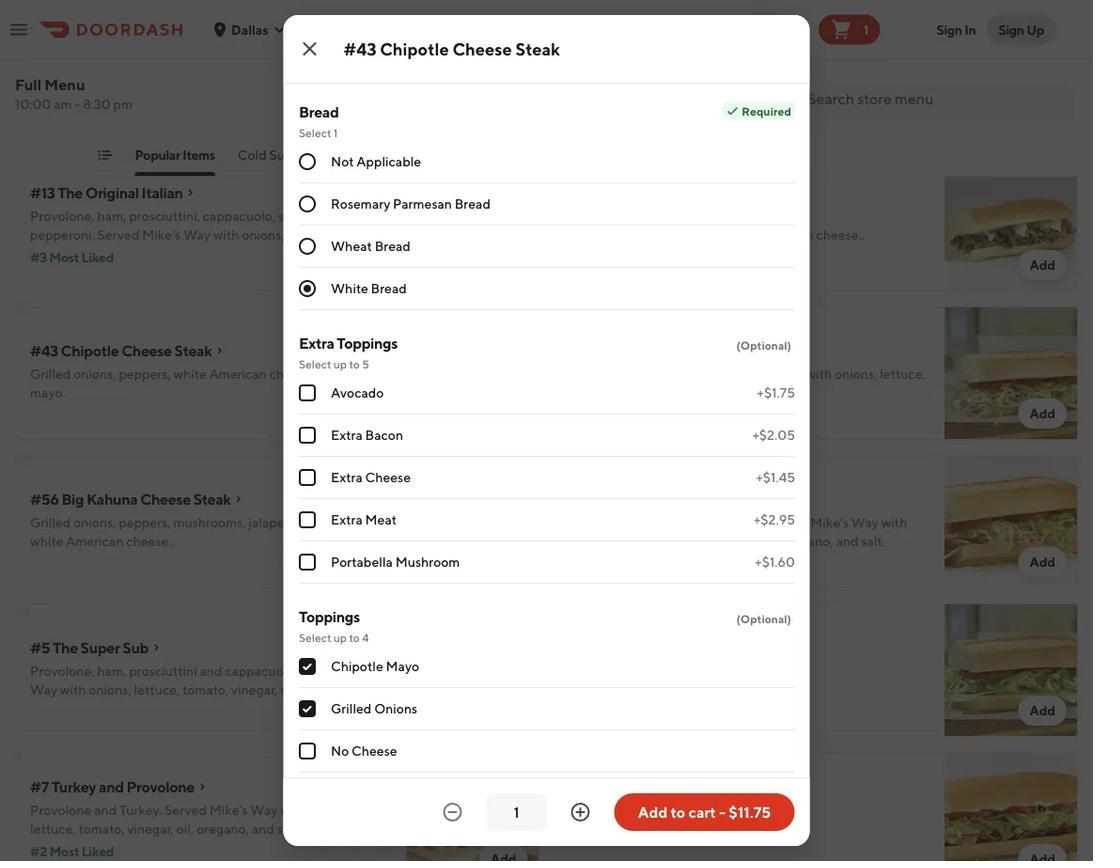 Task type: vqa. For each thing, say whether or not it's contained in the screenshot.
Breakfast for Breakfast Burrito
no



Task type: locate. For each thing, give the bounding box(es) containing it.
and
[[223, 126, 246, 141], [322, 208, 344, 224], [155, 246, 177, 261], [315, 366, 337, 382], [633, 366, 656, 382], [743, 385, 765, 401], [665, 515, 688, 530], [836, 534, 859, 549], [200, 663, 222, 679], [356, 682, 378, 698], [99, 778, 124, 796], [94, 802, 117, 818], [252, 821, 274, 837], [658, 821, 681, 837]]

0 vertical spatial cappacuolo.
[[690, 515, 763, 530]]

toppings group
[[299, 606, 795, 815]]

subs for hot subs
[[347, 147, 376, 163]]

white inside grilled onions, peppers, mushrooms, jalapeã±os & extra white american cheese..
[[30, 534, 63, 549]]

1 vertical spatial -
[[719, 803, 726, 821]]

0 vertical spatial cheese..
[[817, 227, 865, 243]]

tomato, inside provolone, ham, prosciuttini and cappacuolo. served mike's way with onions, lettuce, tomato, vinegar, oil, oregano, and salt.
[[183, 682, 229, 698]]

provolone for turkey.
[[30, 802, 92, 818]]

toppings up "5"
[[336, 334, 397, 352]]

grilled
[[569, 227, 610, 243], [30, 366, 71, 382], [30, 515, 71, 530], [330, 701, 371, 716]]

1 horizontal spatial white
[[173, 366, 207, 382]]

jersey
[[591, 490, 634, 508]]

peppers, for cheese
[[119, 366, 171, 382]]

#2
[[569, 490, 589, 508], [30, 844, 47, 859]]

1 horizontal spatial provolone
[[126, 778, 195, 796]]

1 horizontal spatial items
[[183, 147, 215, 163]]

add for grilled onions, peppers, white american cheese and chipotle mayo.
[[491, 406, 517, 421]]

served
[[97, 227, 140, 243], [690, 366, 733, 382], [766, 515, 808, 530], [300, 663, 343, 679], [165, 802, 207, 818]]

#1 blt
[[569, 797, 615, 815]]

chipotle down gluten
[[380, 39, 449, 59]]

#14 the veggie image
[[945, 604, 1078, 737]]

0 vertical spatial american
[[756, 227, 814, 243]]

served inside provolone and turkey. served mike's way with onions, lettuce, tomato, vinegar, oil, oregano, and salt. #2 most liked
[[165, 802, 207, 818]]

grilled up no
[[330, 701, 371, 716]]

select
[[299, 126, 331, 139], [299, 357, 331, 370], [299, 631, 331, 644]]

grilled down #56
[[30, 515, 71, 530]]

2 liked from the top
[[81, 844, 114, 859]]

2 vertical spatial provolone
[[30, 802, 92, 818]]

#2 left jersey
[[569, 490, 589, 508]]

grilled for grilled onions, peppers & white american cheese..
[[569, 227, 610, 243]]

toppings
[[336, 334, 397, 352], [299, 608, 359, 626]]

provolone inside provolone and ham. served mike's way with onions, lettuce, tomato, vinegar, oil, oregano, and salt.
[[569, 366, 631, 382]]

the right #13
[[58, 184, 83, 202]]

mike's up +$1.75
[[735, 366, 774, 382]]

1 vertical spatial liked
[[81, 844, 114, 859]]

chipotle down 4
[[330, 659, 383, 674]]

+$2.95
[[753, 512, 795, 527]]

to left 4
[[349, 631, 359, 644]]

ordered
[[138, 126, 185, 141]]

3 select from the top
[[299, 631, 331, 644]]

items
[[90, 98, 141, 122], [183, 147, 215, 163]]

ham, down original
[[97, 208, 127, 224]]

most down turkey
[[49, 844, 79, 859]]

oil, inside provolone, ham, prosciuttini and cappacuolo. served mike's way with onions, lettuce, tomato, vinegar, oil, oregano, and salt.
[[280, 682, 298, 698]]

up left 4
[[333, 631, 347, 644]]

popular items the most commonly ordered items and dishes from this store
[[15, 98, 374, 141]]

extra up cheese
[[299, 334, 334, 352]]

bread up this
[[299, 103, 338, 121]]

provolone, inside provolone, ham and cappacuolo. served mike's way with onions, lettuce, tomato, vinegar, oil, oregano, and salt.
[[569, 515, 634, 530]]

1 vertical spatial #43 chipotle cheese steak
[[30, 342, 212, 360]]

liked down #7 turkey and provolone
[[81, 844, 114, 859]]

popular for popular items
[[135, 147, 180, 163]]

2 up from the top
[[333, 631, 347, 644]]

cold subs
[[238, 147, 299, 163]]

mike's right +$2.95
[[811, 515, 849, 530]]

peppers, inside grilled onions, peppers, mushrooms, jalapeã±os & extra white american cheese..
[[119, 515, 171, 530]]

& inside grilled onions, peppers, mushrooms, jalapeã±os & extra white american cheese..
[[317, 515, 325, 530]]

$11.75
[[729, 803, 771, 821]]

cappacuolo.
[[690, 515, 763, 530], [225, 663, 298, 679]]

2 vertical spatial &
[[674, 673, 682, 688]]

0 vertical spatial provolone,
[[30, 208, 95, 224]]

toppings inside extra toppings select up to 5
[[336, 334, 397, 352]]

0 vertical spatial popular
[[15, 98, 86, 122]]

items for popular items the most commonly ordered items and dishes from this store
[[90, 98, 141, 122]]

0 vertical spatial toppings
[[336, 334, 397, 352]]

#1 blt image
[[945, 752, 1078, 861]]

0 vertical spatial peppers,
[[119, 366, 171, 382]]

steak
[[516, 39, 560, 59], [174, 342, 212, 360], [193, 490, 231, 508]]

lettuce, inside provolone and ham. served mike's way with onions, lettuce, tomato, vinegar, oil, oregano, and salt.
[[880, 366, 926, 382]]

2 horizontal spatial white
[[721, 227, 754, 243]]

provolone, ham, prosciuttini and cappacuolo. served mike's way with onions, lettuce, tomato, vinegar, oil, oregano, and salt.
[[30, 663, 384, 716]]

1 vertical spatial cheese..
[[126, 534, 175, 549]]

tomato, inside provolone and ham. served mike's way with onions, lettuce, tomato, vinegar, oil, oregano, and salt.
[[569, 385, 615, 401]]

2 vertical spatial select
[[299, 631, 331, 644]]

provolone, inside provolone, ham, prosciuttini and cappacuolo. served mike's way with onions, lettuce, tomato, vinegar, oil, oregano, and salt.
[[30, 663, 95, 679]]

1 select from the top
[[299, 126, 331, 139]]

provolone up turkey.
[[126, 778, 195, 796]]

salt.
[[180, 246, 204, 261], [768, 385, 792, 401], [862, 534, 886, 549], [30, 701, 54, 716], [277, 821, 301, 837]]

0 horizontal spatial #43
[[30, 342, 58, 360]]

Chipotle Mayo checkbox
[[299, 658, 315, 675]]

None checkbox
[[299, 385, 315, 401], [299, 427, 315, 444], [299, 469, 315, 486], [299, 511, 315, 528], [299, 385, 315, 401], [299, 427, 315, 444], [299, 469, 315, 486], [299, 511, 315, 528]]

grilled onions, peppers, white american cheese and chipotle mayo.
[[30, 366, 389, 401]]

most
[[40, 126, 70, 141]]

group
[[299, 0, 795, 79]]

subs for cold subs
[[269, 147, 299, 163]]

1 vertical spatial select
[[299, 357, 331, 370]]

1
[[864, 22, 869, 37], [333, 126, 337, 139]]

served down original
[[97, 227, 140, 243]]

sign in link
[[925, 11, 988, 48]]

1 horizontal spatial subs
[[347, 147, 376, 163]]

served inside provolone, ham and cappacuolo. served mike's way with onions, lettuce, tomato, vinegar, oil, oregano, and salt.
[[766, 515, 808, 530]]

green
[[685, 673, 720, 688]]

1 vertical spatial (optional)
[[736, 612, 791, 625]]

#43 down regular
[[344, 39, 377, 59]]

1 vertical spatial toppings
[[299, 608, 359, 626]]

extra
[[328, 515, 358, 530]]

bacon, lettuce and tomato .
[[569, 821, 732, 837]]

cappacuolo. left chipotle mayo option
[[225, 663, 298, 679]]

provolone, inside provolone, ham, prosciuttini, cappacuolo, salami, and pepperoni. served mike's way with onions, lettuce, tomato, vinegar, oil, oregano, and salt.
[[30, 208, 95, 224]]

subs inside 'button'
[[347, 147, 376, 163]]

#43 chipotle cheese steak inside dialog
[[344, 39, 560, 59]]

(optional) inside extra toppings group
[[736, 338, 791, 352]]

0 horizontal spatial popular
[[15, 98, 86, 122]]

0 vertical spatial up
[[333, 357, 347, 370]]

select up chipotle mayo option
[[299, 631, 331, 644]]

salt. inside provolone and turkey. served mike's way with onions, lettuce, tomato, vinegar, oil, oregano, and salt. #2 most liked
[[277, 821, 301, 837]]

1 vertical spatial &
[[317, 515, 325, 530]]

select inside extra toppings select up to 5
[[299, 357, 331, 370]]

white inside grilled onions, peppers, white american cheese and chipotle mayo.
[[173, 366, 207, 382]]

toppings inside toppings select up to 4
[[299, 608, 359, 626]]

served up '+$1.60'
[[766, 515, 808, 530]]

onions, inside provolone and ham. served mike's way with onions, lettuce, tomato, vinegar, oil, oregano, and salt.
[[835, 366, 878, 382]]

0 vertical spatial the
[[15, 126, 38, 141]]

popular inside popular items the most commonly ordered items and dishes from this store
[[15, 98, 86, 122]]

2 vertical spatial chipotle
[[330, 659, 383, 674]]

1 subs from the left
[[269, 147, 299, 163]]

#56
[[30, 490, 59, 508]]

tomato, inside provolone, ham, prosciuttini, cappacuolo, salami, and pepperoni. served mike's way with onions, lettuce, tomato, vinegar, oil, oregano, and salt.
[[336, 227, 382, 243]]

#56 big kahuna cheese steak
[[30, 490, 231, 508]]

- inside button
[[719, 803, 726, 821]]

mayo
[[385, 659, 419, 674]]

sign left in
[[937, 22, 963, 37]]

most
[[49, 250, 79, 265], [49, 844, 79, 859]]

peppers, inside grilled onions, peppers, white american cheese and chipotle mayo.
[[119, 366, 171, 382]]

jalapeã±os
[[249, 515, 314, 530]]

1 vertical spatial provolone,
[[569, 515, 634, 530]]

liked down pepperoni.
[[81, 250, 114, 265]]

1 vertical spatial items
[[183, 147, 215, 163]]

group containing regular gluten free
[[299, 0, 795, 79]]

oil, inside provolone and turkey. served mike's way with onions, lettuce, tomato, vinegar, oil, oregano, and salt. #2 most liked
[[177, 821, 194, 837]]

1 vertical spatial popular
[[135, 147, 180, 163]]

0 vertical spatial 1
[[864, 22, 869, 37]]

ham, inside provolone, ham, prosciuttini, cappacuolo, salami, and pepperoni. served mike's way with onions, lettuce, tomato, vinegar, oil, oregano, and salt.
[[97, 208, 127, 224]]

up left "5"
[[333, 357, 347, 370]]

most down pepperoni.
[[49, 250, 79, 265]]

parmesan
[[393, 196, 452, 212]]

None checkbox
[[299, 554, 315, 571]]

bacon,
[[569, 821, 610, 837]]

mike's down 4
[[345, 663, 384, 679]]

extra inside extra toppings select up to 5
[[299, 334, 334, 352]]

and inside popular items the most commonly ordered items and dishes from this store
[[223, 126, 246, 141]]

salt. inside provolone, ham, prosciuttini, cappacuolo, salami, and pepperoni. served mike's way with onions, lettuce, tomato, vinegar, oil, oregano, and salt.
[[180, 246, 204, 261]]

0 vertical spatial #2
[[569, 490, 589, 508]]

1 vertical spatial most
[[49, 844, 79, 859]]

provolone inside provolone and turkey. served mike's way with onions, lettuce, tomato, vinegar, oil, oregano, and salt. #2 most liked
[[30, 802, 92, 818]]

regular gluten free
[[330, 7, 452, 23]]

0 horizontal spatial white
[[30, 534, 63, 549]]

served inside provolone, ham, prosciuttini, cappacuolo, salami, and pepperoni. served mike's way with onions, lettuce, tomato, vinegar, oil, oregano, and salt.
[[97, 227, 140, 243]]

1 horizontal spatial sign
[[999, 22, 1025, 37]]

mike's
[[142, 227, 181, 243], [735, 366, 774, 382], [811, 515, 849, 530], [345, 663, 384, 679], [209, 802, 248, 818]]

2 sign from the left
[[999, 22, 1025, 37]]

1 (optional) from the top
[[736, 338, 791, 352]]

1 peppers, from the top
[[119, 366, 171, 382]]

#43 chipotle cheese steak down free
[[344, 39, 560, 59]]

1 horizontal spatial #43 chipotle cheese steak
[[344, 39, 560, 59]]

decrease quantity by 1 image
[[441, 801, 464, 824]]

- left .
[[719, 803, 726, 821]]

served inside provolone, ham, prosciuttini and cappacuolo. served mike's way with onions, lettuce, tomato, vinegar, oil, oregano, and salt.
[[300, 663, 343, 679]]

(optional) up provolone and ham. served mike's way with onions, lettuce, tomato, vinegar, oil, oregano, and salt. at the top of the page
[[736, 338, 791, 352]]

#2 jersey shore's favorite
[[569, 490, 742, 508]]

onions, inside grilled onions, peppers, mushrooms, jalapeã±os & extra white american cheese..
[[74, 515, 116, 530]]

provolone, ham and cappacuolo. served mike's way with onions, lettuce, tomato, vinegar, oil, oregano, and salt.
[[569, 515, 908, 549]]

most inside provolone and turkey. served mike's way with onions, lettuce, tomato, vinegar, oil, oregano, and salt. #2 most liked
[[49, 844, 79, 859]]

add inside add to cart - $11.75 button
[[638, 803, 668, 821]]

add button for grilled onions, peppers & white american cheese..
[[1019, 250, 1067, 280]]

popular up most
[[15, 98, 86, 122]]

1 up from the top
[[333, 357, 347, 370]]

onions, inside provolone and turkey. served mike's way with onions, lettuce, tomato, vinegar, oil, oregano, and salt. #2 most liked
[[309, 802, 352, 818]]

mushrooms,
[[173, 515, 246, 530]]

sign for sign up
[[999, 22, 1025, 37]]

bowls button
[[398, 146, 434, 176]]

Item Search search field
[[808, 88, 1063, 109]]

5
[[362, 357, 369, 370]]

served up grilled onions checkbox
[[300, 663, 343, 679]]

extra left meat
[[330, 512, 362, 527]]

add button for swiss, provolone, & green bell peppers..
[[1019, 696, 1067, 726]]

applicable
[[356, 154, 421, 169]]

way inside provolone, ham, prosciuttini and cappacuolo. served mike's way with onions, lettuce, tomato, vinegar, oil, oregano, and salt.
[[30, 682, 57, 698]]

hot
[[321, 147, 344, 163]]

#43 up mayo.
[[30, 342, 58, 360]]

0 horizontal spatial 1
[[333, 126, 337, 139]]

#2 down #7
[[30, 844, 47, 859]]

cappacuolo. inside provolone, ham and cappacuolo. served mike's way with onions, lettuce, tomato, vinegar, oil, oregano, and salt.
[[690, 515, 763, 530]]

0 horizontal spatial subs
[[269, 147, 299, 163]]

1 vertical spatial white
[[173, 366, 207, 382]]

provolone and ham. served mike's way with onions, lettuce, tomato, vinegar, oil, oregano, and salt.
[[569, 366, 926, 401]]

mike's inside provolone, ham, prosciuttini, cappacuolo, salami, and pepperoni. served mike's way with onions, lettuce, tomato, vinegar, oil, oregano, and salt.
[[142, 227, 181, 243]]

#43 chipotle cheese steak up mayo.
[[30, 342, 212, 360]]

2 vertical spatial provolone,
[[30, 663, 95, 679]]

turkey
[[51, 778, 96, 796]]

extra
[[299, 334, 334, 352], [330, 427, 362, 443], [330, 470, 362, 485], [330, 512, 362, 527]]

cheese..
[[817, 227, 865, 243], [126, 534, 175, 549]]

tomato, inside provolone, ham and cappacuolo. served mike's way with onions, lettuce, tomato, vinegar, oil, oregano, and salt.
[[663, 534, 709, 549]]

grilled up mayo.
[[30, 366, 71, 382]]

to
[[349, 357, 359, 370], [349, 631, 359, 644], [671, 803, 686, 821]]

peppers,
[[119, 366, 171, 382], [119, 515, 171, 530]]

1 vertical spatial the
[[58, 184, 83, 202]]

& left extra on the left of page
[[317, 515, 325, 530]]

ham, down super
[[97, 663, 127, 679]]

0 vertical spatial white
[[721, 227, 754, 243]]

1 vertical spatial 1
[[333, 126, 337, 139]]

1 up hot
[[333, 126, 337, 139]]

gluten
[[380, 7, 421, 23]]

extra bacon
[[330, 427, 403, 443]]

#2 jersey shore's favorite image
[[945, 455, 1078, 589]]

popular down 'ordered'
[[135, 147, 180, 163]]

#13
[[30, 184, 55, 202]]

- right am
[[75, 96, 80, 112]]

the left most
[[15, 126, 38, 141]]

2 subs from the left
[[347, 147, 376, 163]]

provolone left ham.
[[569, 366, 631, 382]]

cheese inside extra toppings group
[[365, 470, 410, 485]]

1 vertical spatial american
[[209, 366, 267, 382]]

up
[[333, 357, 347, 370], [333, 631, 347, 644]]

0 horizontal spatial -
[[75, 96, 80, 112]]

the right #5
[[53, 639, 78, 657]]

1 horizontal spatial #43
[[344, 39, 377, 59]]

items up the commonly
[[90, 98, 141, 122]]

& left green
[[674, 673, 682, 688]]

1 ham, from the top
[[97, 208, 127, 224]]

1 horizontal spatial popular
[[135, 147, 180, 163]]

select for bread
[[299, 126, 331, 139]]

0 vertical spatial items
[[90, 98, 141, 122]]

add button for provolone and ham. served mike's way with onions, lettuce, tomato, vinegar, oil, oregano, and salt.
[[1019, 399, 1067, 429]]

#3
[[30, 250, 47, 265]]

provolone, ham, prosciuttini, cappacuolo, salami, and pepperoni. served mike's way with onions, lettuce, tomato, vinegar, oil, oregano, and salt.
[[30, 208, 382, 261]]

0 horizontal spatial cappacuolo.
[[225, 663, 298, 679]]

white bread
[[330, 281, 406, 296]]

#43 chipotle cheese steak
[[344, 39, 560, 59], [30, 342, 212, 360]]

0 vertical spatial &
[[709, 227, 718, 243]]

#5 the super sub image
[[406, 604, 539, 737]]

chipotle up mayo.
[[61, 342, 119, 360]]

tomato,
[[336, 227, 382, 243], [569, 385, 615, 401], [663, 534, 709, 549], [183, 682, 229, 698], [79, 821, 125, 837]]

2 most from the top
[[49, 844, 79, 859]]

select inside "bread select 1"
[[299, 126, 331, 139]]

select for toppings
[[299, 631, 331, 644]]

1 vertical spatial to
[[349, 631, 359, 644]]

provolone down turkey
[[30, 802, 92, 818]]

Not Applicable radio
[[299, 153, 315, 170]]

2 (optional) from the top
[[736, 612, 791, 625]]

with inside provolone, ham and cappacuolo. served mike's way with onions, lettuce, tomato, vinegar, oil, oregano, and salt.
[[882, 515, 908, 530]]

portabella mushroom
[[330, 554, 460, 570]]

up inside toppings select up to 4
[[333, 631, 347, 644]]

1 left 'sign in'
[[864, 22, 869, 37]]

ham.
[[659, 366, 688, 382]]

0 vertical spatial provolone
[[569, 366, 631, 382]]

0 vertical spatial ham,
[[97, 208, 127, 224]]

0 horizontal spatial #43 chipotle cheese steak
[[30, 342, 212, 360]]

mike's inside provolone and ham. served mike's way with onions, lettuce, tomato, vinegar, oil, oregano, and salt.
[[735, 366, 774, 382]]

close #43 chipotle cheese steak image
[[299, 38, 321, 60]]

american inside grilled onions, peppers, white american cheese and chipotle mayo.
[[209, 366, 267, 382]]

None radio
[[299, 7, 315, 24], [299, 49, 315, 66], [299, 7, 315, 24], [299, 49, 315, 66]]

mike's down prosciuttini,
[[142, 227, 181, 243]]

1 horizontal spatial -
[[719, 803, 726, 821]]

0 horizontal spatial items
[[90, 98, 141, 122]]

extra left bacon
[[330, 427, 362, 443]]

to inside toppings select up to 4
[[349, 631, 359, 644]]

2 peppers, from the top
[[119, 515, 171, 530]]

subs down dishes
[[269, 147, 299, 163]]

add for swiss, provolone, & green bell peppers..
[[1030, 703, 1056, 718]]

(optional) inside "toppings" group
[[736, 612, 791, 625]]

items down 'items'
[[183, 147, 215, 163]]

grilled onions, peppers & white american cheese..
[[569, 227, 865, 243]]

0 vertical spatial -
[[75, 96, 80, 112]]

in
[[965, 22, 976, 37]]

cold subs button
[[238, 146, 299, 176]]

0 horizontal spatial cheese..
[[126, 534, 175, 549]]

0 horizontal spatial provolone
[[30, 802, 92, 818]]

oregano, inside provolone, ham and cappacuolo. served mike's way with onions, lettuce, tomato, vinegar, oil, oregano, and salt.
[[781, 534, 834, 549]]

provolone, up pepperoni.
[[30, 208, 95, 224]]

& right 'peppers'
[[709, 227, 718, 243]]

0 vertical spatial #43
[[344, 39, 377, 59]]

select up hot
[[299, 126, 331, 139]]

provolone for ham.
[[569, 366, 631, 382]]

0 vertical spatial steak
[[516, 39, 560, 59]]

0 vertical spatial select
[[299, 126, 331, 139]]

1 horizontal spatial cappacuolo.
[[690, 515, 763, 530]]

0 vertical spatial most
[[49, 250, 79, 265]]

grilled inside grilled onions, peppers, white american cheese and chipotle mayo.
[[30, 366, 71, 382]]

subs down store
[[347, 147, 376, 163]]

1 vertical spatial cappacuolo.
[[225, 663, 298, 679]]

served right ham.
[[690, 366, 733, 382]]

1 vertical spatial #2
[[30, 844, 47, 859]]

1 most from the top
[[49, 250, 79, 265]]

lettuce, inside provolone and turkey. served mike's way with onions, lettuce, tomato, vinegar, oil, oregano, and salt. #2 most liked
[[30, 821, 76, 837]]

to left cart
[[671, 803, 686, 821]]

chipotle
[[380, 39, 449, 59], [61, 342, 119, 360], [330, 659, 383, 674]]

1 vertical spatial up
[[333, 631, 347, 644]]

toppings up chipotle mayo option
[[299, 608, 359, 626]]

add
[[491, 257, 517, 273], [1030, 257, 1056, 273], [491, 406, 517, 421], [1030, 406, 1056, 421], [1030, 554, 1056, 570], [1030, 703, 1056, 718], [638, 803, 668, 821]]

1 horizontal spatial 1
[[864, 22, 869, 37]]

with inside provolone and turkey. served mike's way with onions, lettuce, tomato, vinegar, oil, oregano, and salt. #2 most liked
[[280, 802, 306, 818]]

the for #5
[[53, 639, 78, 657]]

0 horizontal spatial sign
[[937, 22, 963, 37]]

items inside popular items the most commonly ordered items and dishes from this store
[[90, 98, 141, 122]]

peppers..
[[747, 673, 802, 688]]

(optional) down '+$1.60'
[[736, 612, 791, 625]]

to left "5"
[[349, 357, 359, 370]]

White Bread radio
[[299, 280, 315, 297]]

liked
[[81, 250, 114, 265], [81, 844, 114, 859]]

#43 chipotle cheese steak image
[[406, 306, 539, 440]]

0 vertical spatial #43 chipotle cheese steak
[[344, 39, 560, 59]]

sign for sign in
[[937, 22, 963, 37]]

2 ham, from the top
[[97, 663, 127, 679]]

0 vertical spatial to
[[349, 357, 359, 370]]

provolone, down jersey
[[569, 515, 634, 530]]

2 vertical spatial american
[[66, 534, 123, 549]]

add for provolone, ham and cappacuolo. served mike's way with onions, lettuce, tomato, vinegar, oil, oregano, and salt.
[[1030, 554, 1056, 570]]

2 vertical spatial to
[[671, 803, 686, 821]]

lettuce, inside provolone, ham and cappacuolo. served mike's way with onions, lettuce, tomato, vinegar, oil, oregano, and salt.
[[615, 534, 660, 549]]

extra up extra on the left of page
[[330, 470, 362, 485]]

select left "5"
[[299, 357, 331, 370]]

provolone, for #13
[[30, 208, 95, 224]]

meat
[[365, 512, 396, 527]]

0 horizontal spatial #2
[[30, 844, 47, 859]]

super
[[80, 639, 120, 657]]

cappacuolo. down favorite
[[690, 515, 763, 530]]

sign left the up
[[999, 22, 1025, 37]]

2 horizontal spatial provolone
[[569, 366, 631, 382]]

ham, inside provolone, ham, prosciuttini and cappacuolo. served mike's way with onions, lettuce, tomato, vinegar, oil, oregano, and salt.
[[97, 663, 127, 679]]

0 horizontal spatial american
[[66, 534, 123, 549]]

tomato
[[684, 821, 727, 837]]

#17 mike's famous philly image
[[945, 158, 1078, 291]]

the inside popular items the most commonly ordered items and dishes from this store
[[15, 126, 38, 141]]

mike's right turkey.
[[209, 802, 248, 818]]

add for provolone and ham. served mike's way with onions, lettuce, tomato, vinegar, oil, oregano, and salt.
[[1030, 406, 1056, 421]]

add for grilled onions, peppers & white american cheese..
[[1030, 257, 1056, 273]]

add button for grilled onions, peppers, white american cheese and chipotle mayo.
[[479, 399, 528, 429]]

vinegar,
[[30, 246, 77, 261], [618, 385, 665, 401], [712, 534, 758, 549], [231, 682, 278, 698], [127, 821, 174, 837]]

wheat
[[330, 238, 372, 254]]

grilled left 'peppers'
[[569, 227, 610, 243]]

0 vertical spatial liked
[[81, 250, 114, 265]]

1 vertical spatial peppers,
[[119, 515, 171, 530]]

0 horizontal spatial &
[[317, 515, 325, 530]]

oil, inside provolone, ham and cappacuolo. served mike's way with onions, lettuce, tomato, vinegar, oil, oregano, and salt.
[[761, 534, 779, 549]]

required
[[742, 104, 791, 118]]

1 vertical spatial #43
[[30, 342, 58, 360]]

portabella
[[330, 554, 392, 570]]

0 vertical spatial (optional)
[[736, 338, 791, 352]]

grilled onions, peppers, mushrooms, jalapeã±os & extra white american cheese..
[[30, 515, 358, 549]]

full menu 10:00 am - 8:30 pm
[[15, 76, 133, 112]]

1 sign from the left
[[937, 22, 963, 37]]

1 horizontal spatial american
[[209, 366, 267, 382]]

2 vertical spatial the
[[53, 639, 78, 657]]

1 vertical spatial ham,
[[97, 663, 127, 679]]

provolone, down #5
[[30, 663, 95, 679]]

oregano, inside provolone, ham, prosciuttini, cappacuolo, salami, and pepperoni. served mike's way with onions, lettuce, tomato, vinegar, oil, oregano, and salt.
[[99, 246, 152, 261]]

served right turkey.
[[165, 802, 207, 818]]

2 vertical spatial white
[[30, 534, 63, 549]]

steak inside '#43 chipotle cheese steak' dialog
[[516, 39, 560, 59]]

rosemary parmesan bread
[[330, 196, 490, 212]]

1 vertical spatial provolone
[[126, 778, 195, 796]]

italian
[[142, 184, 183, 202]]

2 select from the top
[[299, 357, 331, 370]]

&
[[709, 227, 718, 243], [317, 515, 325, 530], [674, 673, 682, 688]]

onions, inside provolone, ham and cappacuolo. served mike's way with onions, lettuce, tomato, vinegar, oil, oregano, and salt.
[[569, 534, 612, 549]]

open menu image
[[8, 18, 30, 41]]

chipotle
[[340, 366, 389, 382]]



Task type: describe. For each thing, give the bounding box(es) containing it.
no cheese
[[330, 743, 397, 759]]

pm
[[113, 96, 133, 112]]

extra toppings group
[[299, 333, 795, 584]]

popular for popular items the most commonly ordered items and dishes from this store
[[15, 98, 86, 122]]

menu
[[45, 76, 85, 94]]

add to cart - $11.75
[[638, 803, 771, 821]]

add button for provolone, ham and cappacuolo. served mike's way with onions, lettuce, tomato, vinegar, oil, oregano, and salt.
[[1019, 547, 1067, 577]]

oil, inside provolone and ham. served mike's way with onions, lettuce, tomato, vinegar, oil, oregano, and salt.
[[667, 385, 685, 401]]

am
[[54, 96, 72, 112]]

1 horizontal spatial &
[[674, 673, 682, 688]]

#3 most liked
[[30, 250, 114, 265]]

+$1.75
[[757, 385, 795, 401]]

1 liked from the top
[[81, 250, 114, 265]]

served inside provolone and ham. served mike's way with onions, lettuce, tomato, vinegar, oil, oregano, and salt.
[[690, 366, 733, 382]]

#7
[[30, 778, 49, 796]]

mike's inside provolone, ham and cappacuolo. served mike's way with onions, lettuce, tomato, vinegar, oil, oregano, and salt.
[[811, 515, 849, 530]]

kahuna
[[86, 490, 138, 508]]

group inside '#43 chipotle cheese steak' dialog
[[299, 0, 795, 79]]

0 vertical spatial chipotle
[[380, 39, 449, 59]]

vinegar, inside provolone and ham. served mike's way with onions, lettuce, tomato, vinegar, oil, oregano, and salt.
[[618, 385, 665, 401]]

cheese
[[269, 366, 312, 382]]

oregano, inside provolone and ham. served mike's way with onions, lettuce, tomato, vinegar, oil, oregano, and salt.
[[687, 385, 740, 401]]

extra for toppings
[[299, 334, 334, 352]]

way inside provolone and turkey. served mike's way with onions, lettuce, tomato, vinegar, oil, oregano, and salt. #2 most liked
[[250, 802, 278, 818]]

mike's inside provolone and turkey. served mike's way with onions, lettuce, tomato, vinegar, oil, oregano, and salt. #2 most liked
[[209, 802, 248, 818]]

swiss,
[[569, 673, 605, 688]]

onions, inside provolone, ham, prosciuttini, cappacuolo, salami, and pepperoni. served mike's way with onions, lettuce, tomato, vinegar, oil, oregano, and salt.
[[242, 227, 285, 243]]

lettuce
[[613, 821, 656, 837]]

1 horizontal spatial cheese..
[[817, 227, 865, 243]]

cappacuolo,
[[203, 208, 276, 224]]

add for provolone, ham, prosciuttini, cappacuolo, salami, and pepperoni. served mike's way with onions, lettuce, tomato, vinegar, oil, oregano, and salt.
[[491, 257, 517, 273]]

way inside provolone and ham. served mike's way with onions, lettuce, tomato, vinegar, oil, oregano, and salt.
[[776, 366, 804, 382]]

extra meat
[[330, 512, 396, 527]]

add to cart - $11.75 button
[[614, 794, 795, 831]]

#43 chipotle cheese steak dialog
[[283, 0, 810, 846]]

from
[[289, 126, 317, 141]]

+$1.60
[[755, 554, 795, 570]]

2 vertical spatial steak
[[193, 490, 231, 508]]

onions, inside provolone, ham, prosciuttini and cappacuolo. served mike's way with onions, lettuce, tomato, vinegar, oil, oregano, and salt.
[[89, 682, 131, 698]]

mike's inside provolone, ham, prosciuttini and cappacuolo. served mike's way with onions, lettuce, tomato, vinegar, oil, oregano, and salt.
[[345, 663, 384, 679]]

wrap
[[330, 49, 364, 65]]

sign up link
[[988, 15, 1056, 45]]

vinegar, inside provolone and turkey. served mike's way with onions, lettuce, tomato, vinegar, oil, oregano, and salt. #2 most liked
[[127, 821, 174, 837]]

cold
[[238, 147, 267, 163]]

not applicable
[[330, 154, 421, 169]]

popular items
[[135, 147, 215, 163]]

sign up
[[999, 22, 1045, 37]]

vinegar, inside provolone, ham and cappacuolo. served mike's way with onions, lettuce, tomato, vinegar, oil, oregano, and salt.
[[712, 534, 758, 549]]

oregano, inside provolone and turkey. served mike's way with onions, lettuce, tomato, vinegar, oil, oregano, and salt. #2 most liked
[[197, 821, 249, 837]]

blt
[[589, 797, 615, 815]]

provolone, for #2
[[569, 515, 634, 530]]

- inside the full menu 10:00 am - 8:30 pm
[[75, 96, 80, 112]]

way inside provolone, ham and cappacuolo. served mike's way with onions, lettuce, tomato, vinegar, oil, oregano, and salt.
[[852, 515, 879, 530]]

store
[[344, 126, 374, 141]]

No Cheese checkbox
[[299, 743, 315, 760]]

#5
[[30, 639, 50, 657]]

prosciuttini,
[[129, 208, 200, 224]]

bread right parmesan
[[454, 196, 490, 212]]

.
[[729, 821, 732, 837]]

Grilled Onions checkbox
[[299, 700, 315, 717]]

mushroom
[[395, 554, 460, 570]]

free
[[424, 7, 452, 23]]

cheese.. inside grilled onions, peppers, mushrooms, jalapeã±os & extra white american cheese..
[[126, 534, 175, 549]]

liked inside provolone and turkey. served mike's way with onions, lettuce, tomato, vinegar, oil, oregano, and salt. #2 most liked
[[81, 844, 114, 859]]

up inside extra toppings select up to 5
[[333, 357, 347, 370]]

this
[[320, 126, 341, 141]]

regular
[[330, 7, 377, 23]]

+$13.90
[[747, 7, 795, 23]]

chipotle mayo
[[330, 659, 419, 674]]

extra for meat
[[330, 512, 362, 527]]

#43 inside dialog
[[344, 39, 377, 59]]

Current quantity is 1 number field
[[498, 802, 535, 823]]

grilled for grilled onions, peppers, white american cheese and chipotle mayo.
[[30, 366, 71, 382]]

ham, for original
[[97, 208, 127, 224]]

oregano, inside provolone, ham, prosciuttini and cappacuolo. served mike's way with onions, lettuce, tomato, vinegar, oil, oregano, and salt.
[[301, 682, 353, 698]]

to inside button
[[671, 803, 686, 821]]

lettuce, inside provolone, ham, prosciuttini and cappacuolo. served mike's way with onions, lettuce, tomato, vinegar, oil, oregano, and salt.
[[134, 682, 180, 698]]

+$1.45
[[756, 470, 795, 485]]

(optional) for toppings
[[736, 612, 791, 625]]

cart
[[689, 803, 716, 821]]

1 vertical spatial steak
[[174, 342, 212, 360]]

1 inside "bread select 1"
[[333, 126, 337, 139]]

Wheat Bread radio
[[299, 238, 315, 255]]

onions
[[374, 701, 417, 716]]

#7 turkey and provolone image
[[406, 752, 539, 861]]

#1
[[569, 797, 586, 815]]

pepperoni.
[[30, 227, 95, 243]]

salt. inside provolone, ham and cappacuolo. served mike's way with onions, lettuce, tomato, vinegar, oil, oregano, and salt.
[[862, 534, 886, 549]]

rosemary
[[330, 196, 390, 212]]

increase quantity by 1 image
[[569, 801, 592, 824]]

#2 inside provolone and turkey. served mike's way with onions, lettuce, tomato, vinegar, oil, oregano, and salt. #2 most liked
[[30, 844, 47, 859]]

none checkbox inside extra toppings group
[[299, 554, 315, 571]]

items for popular items
[[183, 147, 215, 163]]

with inside provolone, ham, prosciuttini and cappacuolo. served mike's way with onions, lettuce, tomato, vinegar, oil, oregano, and salt.
[[60, 682, 86, 698]]

(optional) for extra toppings
[[736, 338, 791, 352]]

dallas
[[231, 22, 269, 37]]

bowls
[[398, 147, 434, 163]]

up
[[1027, 22, 1045, 37]]

provolone and turkey. served mike's way with onions, lettuce, tomato, vinegar, oil, oregano, and salt. #2 most liked
[[30, 802, 352, 859]]

vinegar, inside provolone, ham, prosciuttini, cappacuolo, salami, and pepperoni. served mike's way with onions, lettuce, tomato, vinegar, oil, oregano, and salt.
[[30, 246, 77, 261]]

#56 big kahuna cheese steak image
[[406, 455, 539, 589]]

ham
[[637, 515, 663, 530]]

bread select 1
[[299, 103, 338, 139]]

add button for provolone, ham, prosciuttini, cappacuolo, salami, and pepperoni. served mike's way with onions, lettuce, tomato, vinegar, oil, oregano, and salt.
[[479, 250, 528, 280]]

with inside provolone, ham, prosciuttini, cappacuolo, salami, and pepperoni. served mike's way with onions, lettuce, tomato, vinegar, oil, oregano, and salt.
[[213, 227, 239, 243]]

tomato, inside provolone and turkey. served mike's way with onions, lettuce, tomato, vinegar, oil, oregano, and salt. #2 most liked
[[79, 821, 125, 837]]

prosciuttini
[[129, 663, 197, 679]]

bacon
[[365, 427, 403, 443]]

dishes
[[248, 126, 286, 141]]

#7 turkey and provolone
[[30, 778, 195, 796]]

1 horizontal spatial #2
[[569, 490, 589, 508]]

bread right wheat
[[374, 238, 410, 254]]

extra cheese
[[330, 470, 410, 485]]

cheese inside "toppings" group
[[351, 743, 397, 759]]

2 horizontal spatial american
[[756, 227, 814, 243]]

peppers, for kahuna
[[119, 515, 171, 530]]

not
[[330, 154, 354, 169]]

onions, inside grilled onions, peppers, white american cheese and chipotle mayo.
[[74, 366, 116, 382]]

american inside grilled onions, peppers, mushrooms, jalapeã±os & extra white american cheese..
[[66, 534, 123, 549]]

#13 the original italian image
[[406, 158, 539, 291]]

sign in
[[937, 22, 976, 37]]

vinegar, inside provolone, ham, prosciuttini and cappacuolo. served mike's way with onions, lettuce, tomato, vinegar, oil, oregano, and salt.
[[231, 682, 278, 698]]

extra toppings select up to 5
[[299, 334, 397, 370]]

salt. inside provolone and ham. served mike's way with onions, lettuce, tomato, vinegar, oil, oregano, and salt.
[[768, 385, 792, 401]]

provolone, for #5
[[30, 663, 95, 679]]

way inside provolone, ham, prosciuttini, cappacuolo, salami, and pepperoni. served mike's way with onions, lettuce, tomato, vinegar, oil, oregano, and salt.
[[183, 227, 211, 243]]

toppings select up to 4
[[299, 608, 369, 644]]

oil, inside provolone, ham, prosciuttini, cappacuolo, salami, and pepperoni. served mike's way with onions, lettuce, tomato, vinegar, oil, oregano, and salt.
[[79, 246, 97, 261]]

chipotle inside "toppings" group
[[330, 659, 383, 674]]

8:30
[[83, 96, 111, 112]]

extra for cheese
[[330, 470, 362, 485]]

1 vertical spatial chipotle
[[61, 342, 119, 360]]

2 horizontal spatial &
[[709, 227, 718, 243]]

mayo.
[[30, 385, 66, 401]]

shore's
[[636, 490, 685, 508]]

items
[[188, 126, 221, 141]]

peppers
[[658, 227, 707, 243]]

with inside provolone and ham. served mike's way with onions, lettuce, tomato, vinegar, oil, oregano, and salt.
[[806, 366, 832, 382]]

extra for bacon
[[330, 427, 362, 443]]

turkey.
[[119, 802, 162, 818]]

salt. inside provolone, ham, prosciuttini and cappacuolo. served mike's way with onions, lettuce, tomato, vinegar, oil, oregano, and salt.
[[30, 701, 54, 716]]

bread right white
[[370, 281, 406, 296]]

avocado
[[330, 385, 384, 401]]

grilled for grilled onions
[[330, 701, 371, 716]]

Rosemary Parmesan Bread radio
[[299, 196, 315, 212]]

#3 ham and provolone image
[[945, 306, 1078, 440]]

the for #13
[[58, 184, 83, 202]]

commonly
[[73, 126, 135, 141]]

hot subs button
[[321, 146, 376, 176]]

to inside extra toppings select up to 5
[[349, 357, 359, 370]]

full
[[15, 76, 41, 94]]

grilled onions
[[330, 701, 417, 716]]

1 inside button
[[864, 22, 869, 37]]

bread group
[[299, 102, 795, 310]]

cappacuolo. inside provolone, ham, prosciuttini and cappacuolo. served mike's way with onions, lettuce, tomato, vinegar, oil, oregano, and salt.
[[225, 663, 298, 679]]

salami,
[[278, 208, 319, 224]]

hot subs
[[321, 147, 376, 163]]

swiss, provolone, & green bell peppers..
[[569, 673, 802, 688]]

grilled for grilled onions, peppers, mushrooms, jalapeã±os & extra white american cheese..
[[30, 515, 71, 530]]

lettuce, inside provolone, ham, prosciuttini, cappacuolo, salami, and pepperoni. served mike's way with onions, lettuce, tomato, vinegar, oil, oregano, and salt.
[[287, 227, 333, 243]]

and inside grilled onions, peppers, white american cheese and chipotle mayo.
[[315, 366, 337, 382]]

ham, for super
[[97, 663, 127, 679]]



